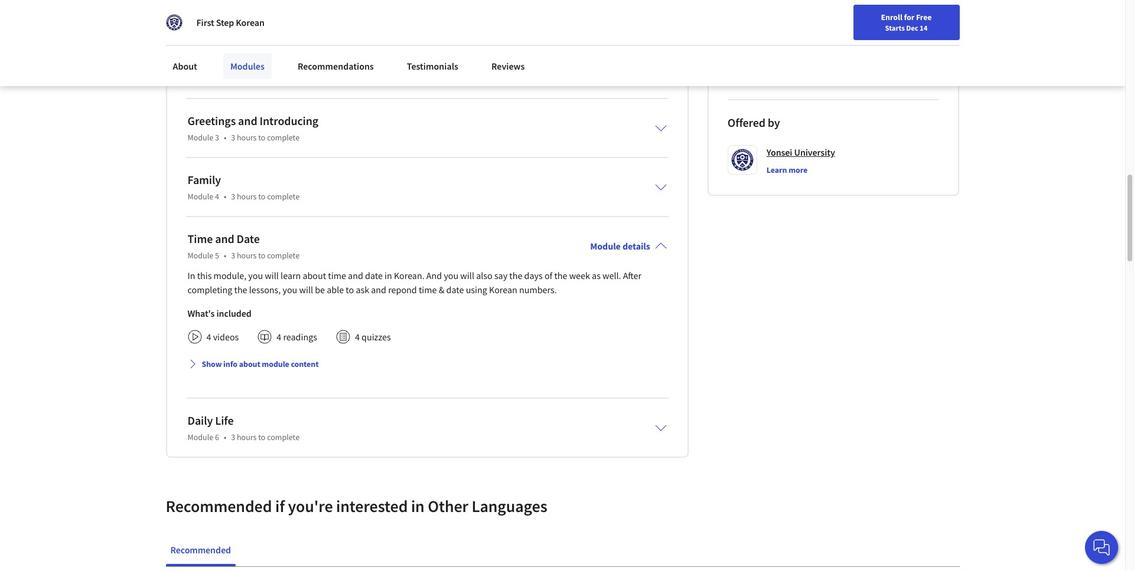 Task type: vqa. For each thing, say whether or not it's contained in the screenshot.
Seung
yes



Task type: describe. For each thing, give the bounding box(es) containing it.
yonsei university image
[[166, 14, 182, 31]]

english button
[[877, 0, 949, 38]]

also
[[476, 270, 492, 282]]

this
[[197, 270, 212, 282]]

using
[[466, 284, 487, 296]]

about
[[173, 60, 197, 72]]

4 for 4 readings
[[277, 331, 281, 343]]

module
[[262, 359, 289, 370]]

and right ask
[[371, 284, 386, 296]]

in this module, you will learn about time and date in korean. and you will also say the days of the week as well. after completing the lessons, you will be able to ask and repond time & date using korean numbers.
[[188, 270, 642, 296]]

english
[[899, 13, 927, 25]]

0 horizontal spatial time
[[328, 270, 346, 282]]

content
[[291, 359, 319, 370]]

as
[[592, 270, 601, 282]]

to inside 'in this module, you will learn about time and date in korean. and you will also say the days of the week as well. after completing the lessons, you will be able to ask and repond time & date using korean numbers.'
[[346, 284, 354, 296]]

complete inside family module 4 • 3 hours to complete
[[267, 191, 300, 202]]

first step korean
[[196, 17, 265, 28]]

ask
[[356, 284, 369, 296]]

1 horizontal spatial the
[[509, 270, 522, 282]]

1 vertical spatial in
[[411, 496, 425, 517]]

and inside time and date module 5 • 3 hours to complete
[[215, 231, 234, 246]]

yonsei
[[767, 146, 792, 158]]

week
[[569, 270, 590, 282]]

languages
[[472, 496, 547, 517]]

well.
[[603, 270, 621, 282]]

korean inside 'in this module, you will learn about time and date in korean. and you will also say the days of the week as well. after completing the lessons, you will be able to ask and repond time & date using korean numbers.'
[[489, 284, 517, 296]]

in inside 'in this module, you will learn about time and date in korean. and you will also say the days of the week as well. after completing the lessons, you will be able to ask and repond time & date using korean numbers.'
[[385, 270, 392, 282]]

reviews
[[491, 60, 525, 72]]

first
[[196, 17, 214, 28]]

5
[[215, 250, 219, 261]]

&
[[439, 284, 444, 296]]

hae
[[791, 46, 807, 58]]

complete inside time and date module 5 • 3 hours to complete
[[267, 250, 300, 261]]

14
[[920, 23, 928, 32]]

korean.
[[394, 270, 425, 282]]

seung hae kang
[[764, 46, 829, 58]]

to inside greetings and introducing module 3 • 3 hours to complete
[[258, 132, 265, 143]]

recommended for recommended if you're interested in other languages
[[166, 496, 272, 517]]

module up well.
[[590, 240, 621, 252]]

completing
[[188, 284, 232, 296]]

show info about module content
[[202, 359, 319, 370]]

starts
[[885, 23, 905, 32]]

module inside greetings and introducing module 3 • 3 hours to complete
[[188, 132, 213, 143]]

learn
[[767, 165, 787, 175]]

module inside family module 4 • 3 hours to complete
[[188, 191, 213, 202]]

recommended if you're interested in other languages
[[166, 496, 547, 517]]

enroll
[[881, 12, 902, 22]]

daily life module 6 • 3 hours to complete
[[188, 413, 300, 443]]

life
[[215, 413, 234, 428]]

and up ask
[[348, 270, 363, 282]]

chat with us image
[[1092, 539, 1111, 558]]

yonsei university
[[767, 146, 835, 158]]

module,
[[214, 270, 246, 282]]

4 readings
[[277, 331, 317, 343]]

3 inside family module 4 • 3 hours to complete
[[231, 191, 235, 202]]

find your new career link
[[791, 12, 877, 27]]

about link
[[166, 53, 204, 79]]

learn
[[281, 270, 301, 282]]

to inside family module 4 • 3 hours to complete
[[258, 191, 265, 202]]

ratings
[[862, 19, 886, 29]]

family
[[188, 172, 221, 187]]

videos
[[213, 331, 239, 343]]

in
[[188, 270, 195, 282]]

hours inside family module 4 • 3 hours to complete
[[237, 191, 257, 202]]

modules link
[[223, 53, 272, 79]]

for
[[904, 12, 915, 22]]

enroll for free starts dec 14
[[881, 12, 932, 32]]

what's
[[188, 308, 215, 319]]

by
[[768, 115, 780, 130]]

kang
[[809, 46, 829, 58]]

hours inside time and date module 5 • 3 hours to complete
[[237, 250, 257, 261]]

daily
[[188, 413, 213, 428]]

find your new career
[[797, 14, 871, 24]]

0 horizontal spatial date
[[365, 270, 383, 282]]

hours inside greetings and introducing module 3 • 3 hours to complete
[[237, 132, 257, 143]]

what's included
[[188, 308, 251, 319]]

• inside family module 4 • 3 hours to complete
[[224, 191, 226, 202]]

recommendations
[[298, 60, 374, 72]]

interested
[[336, 496, 408, 517]]

1 horizontal spatial date
[[446, 284, 464, 296]]

yonsei university link
[[767, 145, 835, 159]]

recommended for recommended
[[170, 544, 231, 556]]

seung
[[764, 46, 789, 58]]

free
[[916, 12, 932, 22]]

0 horizontal spatial will
[[265, 270, 279, 282]]

)
[[886, 19, 889, 29]]

date
[[237, 231, 260, 246]]

be
[[315, 284, 325, 296]]

info
[[223, 359, 237, 370]]

able
[[327, 284, 344, 296]]

find
[[797, 14, 813, 24]]

time and date module 5 • 3 hours to complete
[[188, 231, 300, 261]]

and
[[426, 270, 442, 282]]



Task type: locate. For each thing, give the bounding box(es) containing it.
recommended
[[166, 496, 272, 517], [170, 544, 231, 556]]

after
[[623, 270, 642, 282]]

korean right step
[[236, 17, 265, 28]]

will left be
[[299, 284, 313, 296]]

hours inside daily life module 6 • 3 hours to complete
[[237, 432, 257, 443]]

3 • from the top
[[224, 250, 226, 261]]

learn more
[[767, 165, 808, 175]]

and
[[238, 113, 257, 128], [215, 231, 234, 246], [348, 270, 363, 282], [371, 284, 386, 296]]

1 horizontal spatial you
[[283, 284, 297, 296]]

the right say at the top of page
[[509, 270, 522, 282]]

you up lessons,
[[248, 270, 263, 282]]

in left other at the left of page
[[411, 496, 425, 517]]

numbers.
[[519, 284, 557, 296]]

in up repond
[[385, 270, 392, 282]]

korean
[[236, 17, 265, 28], [489, 284, 517, 296]]

about right info
[[239, 359, 260, 370]]

and right greetings
[[238, 113, 257, 128]]

0 vertical spatial in
[[385, 270, 392, 282]]

4 left videos
[[206, 331, 211, 343]]

• right 5
[[224, 250, 226, 261]]

to
[[258, 132, 265, 143], [258, 191, 265, 202], [258, 250, 265, 261], [346, 284, 354, 296], [258, 432, 265, 443]]

to up date on the top left
[[258, 191, 265, 202]]

4 hours from the top
[[237, 432, 257, 443]]

repond
[[388, 284, 417, 296]]

included
[[216, 308, 251, 319]]

2 horizontal spatial the
[[554, 270, 567, 282]]

hours right 6
[[237, 432, 257, 443]]

• inside daily life module 6 • 3 hours to complete
[[224, 432, 226, 443]]

date right & on the left of the page
[[446, 284, 464, 296]]

will up using
[[460, 270, 474, 282]]

2 • from the top
[[224, 191, 226, 202]]

• up time and date module 5 • 3 hours to complete
[[224, 191, 226, 202]]

module inside daily life module 6 • 3 hours to complete
[[188, 432, 213, 443]]

4 for 4 quizzes
[[355, 331, 360, 343]]

4 complete from the top
[[267, 432, 300, 443]]

0 horizontal spatial the
[[234, 284, 247, 296]]

dec
[[906, 23, 918, 32]]

0 horizontal spatial you
[[248, 270, 263, 282]]

say
[[494, 270, 507, 282]]

the down module,
[[234, 284, 247, 296]]

you right the and
[[444, 270, 458, 282]]

recommendations link
[[291, 53, 381, 79]]

module down family
[[188, 191, 213, 202]]

recommended inside button
[[170, 544, 231, 556]]

testimonials link
[[400, 53, 465, 79]]

0 horizontal spatial in
[[385, 270, 392, 282]]

module details
[[590, 240, 650, 252]]

will
[[265, 270, 279, 282], [460, 270, 474, 282], [299, 284, 313, 296]]

0 horizontal spatial korean
[[236, 17, 265, 28]]

will up lessons,
[[265, 270, 279, 282]]

2 horizontal spatial will
[[460, 270, 474, 282]]

hours
[[237, 132, 257, 143], [237, 191, 257, 202], [237, 250, 257, 261], [237, 432, 257, 443]]

to left ask
[[346, 284, 354, 296]]

new
[[832, 14, 847, 24]]

4 • from the top
[[224, 432, 226, 443]]

4 inside family module 4 • 3 hours to complete
[[215, 191, 219, 202]]

4
[[215, 191, 219, 202], [206, 331, 211, 343], [277, 331, 281, 343], [355, 331, 360, 343]]

3 hours from the top
[[237, 250, 257, 261]]

1 horizontal spatial in
[[411, 496, 425, 517]]

date up ask
[[365, 270, 383, 282]]

modules
[[230, 60, 265, 72]]

reviews link
[[484, 53, 532, 79]]

1 vertical spatial date
[[446, 284, 464, 296]]

1 horizontal spatial time
[[419, 284, 437, 296]]

2 horizontal spatial you
[[444, 270, 458, 282]]

step
[[216, 17, 234, 28]]

you're
[[288, 496, 333, 517]]

22,165
[[838, 19, 861, 29]]

1 horizontal spatial about
[[303, 270, 326, 282]]

4 down family
[[215, 191, 219, 202]]

0 horizontal spatial about
[[239, 359, 260, 370]]

greetings
[[188, 113, 236, 128]]

offered
[[728, 115, 765, 130]]

readings
[[283, 331, 317, 343]]

complete
[[267, 132, 300, 143], [267, 191, 300, 202], [267, 250, 300, 261], [267, 432, 300, 443]]

introducing
[[260, 113, 318, 128]]

of
[[545, 270, 552, 282]]

and up 5
[[215, 231, 234, 246]]

• inside time and date module 5 • 3 hours to complete
[[224, 250, 226, 261]]

hours up date on the top left
[[237, 191, 257, 202]]

2 hours from the top
[[237, 191, 257, 202]]

3 inside daily life module 6 • 3 hours to complete
[[231, 432, 235, 443]]

show
[[202, 359, 222, 370]]

you
[[248, 270, 263, 282], [444, 270, 458, 282], [283, 284, 297, 296]]

date
[[365, 270, 383, 282], [446, 284, 464, 296]]

time
[[328, 270, 346, 282], [419, 284, 437, 296]]

about up be
[[303, 270, 326, 282]]

module
[[188, 132, 213, 143], [188, 191, 213, 202], [590, 240, 621, 252], [188, 250, 213, 261], [188, 432, 213, 443]]

3 complete from the top
[[267, 250, 300, 261]]

details
[[623, 240, 650, 252]]

testimonials
[[407, 60, 458, 72]]

1 vertical spatial time
[[419, 284, 437, 296]]

1 vertical spatial about
[[239, 359, 260, 370]]

collection element
[[166, 567, 960, 572]]

to inside daily life module 6 • 3 hours to complete
[[258, 432, 265, 443]]

• right 6
[[224, 432, 226, 443]]

0 vertical spatial date
[[365, 270, 383, 282]]

if
[[275, 496, 285, 517]]

complete inside greetings and introducing module 3 • 3 hours to complete
[[267, 132, 300, 143]]

more
[[789, 165, 808, 175]]

1 horizontal spatial will
[[299, 284, 313, 296]]

you down learn
[[283, 284, 297, 296]]

and inside greetings and introducing module 3 • 3 hours to complete
[[238, 113, 257, 128]]

offered by
[[728, 115, 780, 130]]

time
[[188, 231, 213, 246]]

4 quizzes
[[355, 331, 391, 343]]

to right 6
[[258, 432, 265, 443]]

1 • from the top
[[224, 132, 226, 143]]

module left 6
[[188, 432, 213, 443]]

hours up family module 4 • 3 hours to complete
[[237, 132, 257, 143]]

module left 5
[[188, 250, 213, 261]]

to down introducing
[[258, 132, 265, 143]]

3 inside time and date module 5 • 3 hours to complete
[[231, 250, 235, 261]]

None search field
[[168, 7, 452, 31]]

in
[[385, 270, 392, 282], [411, 496, 425, 517]]

recommended button
[[166, 536, 236, 565]]

greetings and introducing module 3 • 3 hours to complete
[[188, 113, 318, 143]]

0 vertical spatial time
[[328, 270, 346, 282]]

days
[[524, 270, 543, 282]]

time left & on the left of the page
[[419, 284, 437, 296]]

• inside greetings and introducing module 3 • 3 hours to complete
[[224, 132, 226, 143]]

korean down say at the top of page
[[489, 284, 517, 296]]

module down greetings
[[188, 132, 213, 143]]

2 complete from the top
[[267, 191, 300, 202]]

hours down date on the top left
[[237, 250, 257, 261]]

career
[[849, 14, 871, 24]]

1 hours from the top
[[237, 132, 257, 143]]

1 horizontal spatial korean
[[489, 284, 517, 296]]

1 complete from the top
[[267, 132, 300, 143]]

complete inside daily life module 6 • 3 hours to complete
[[267, 432, 300, 443]]

6
[[215, 432, 219, 443]]

quizzes
[[362, 331, 391, 343]]

the right of
[[554, 270, 567, 282]]

module inside time and date module 5 • 3 hours to complete
[[188, 250, 213, 261]]

your
[[814, 14, 830, 24]]

to down date on the top left
[[258, 250, 265, 261]]

4 for 4 videos
[[206, 331, 211, 343]]

university
[[794, 146, 835, 158]]

lessons,
[[249, 284, 281, 296]]

4 left quizzes
[[355, 331, 360, 343]]

about inside 'in this module, you will learn about time and date in korean. and you will also say the days of the week as well. after completing the lessons, you will be able to ask and repond time & date using korean numbers.'
[[303, 270, 326, 282]]

•
[[224, 132, 226, 143], [224, 191, 226, 202], [224, 250, 226, 261], [224, 432, 226, 443]]

other
[[428, 496, 468, 517]]

0 vertical spatial recommended
[[166, 496, 272, 517]]

time up able
[[328, 270, 346, 282]]

0 vertical spatial korean
[[236, 17, 265, 28]]

learn more button
[[767, 164, 808, 176]]

4 left the readings
[[277, 331, 281, 343]]

1 vertical spatial korean
[[489, 284, 517, 296]]

about inside dropdown button
[[239, 359, 260, 370]]

4 videos
[[206, 331, 239, 343]]

show info about module content button
[[183, 354, 323, 375]]

0 vertical spatial about
[[303, 270, 326, 282]]

3
[[215, 132, 219, 143], [231, 132, 235, 143], [231, 191, 235, 202], [231, 250, 235, 261], [231, 432, 235, 443]]

to inside time and date module 5 • 3 hours to complete
[[258, 250, 265, 261]]

• down greetings
[[224, 132, 226, 143]]

family module 4 • 3 hours to complete
[[188, 172, 300, 202]]

1 vertical spatial recommended
[[170, 544, 231, 556]]

about
[[303, 270, 326, 282], [239, 359, 260, 370]]



